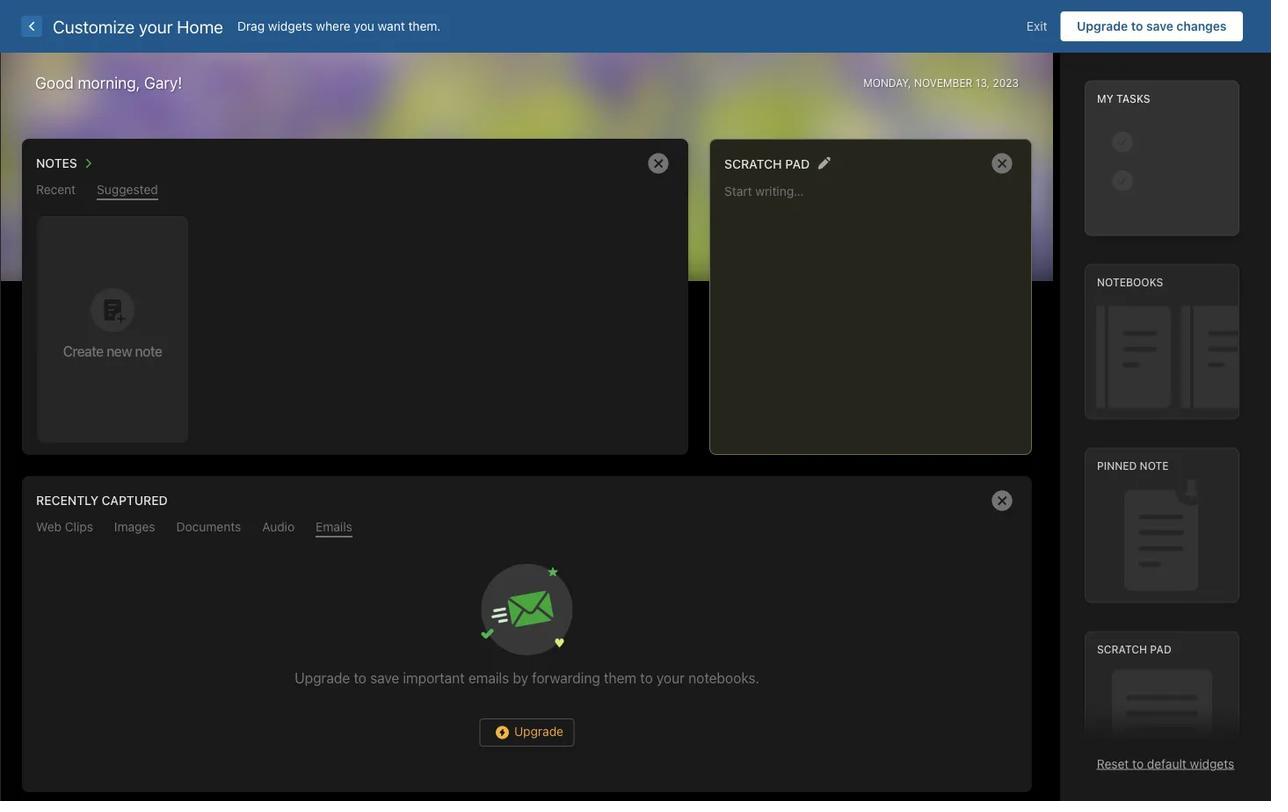 Task type: describe. For each thing, give the bounding box(es) containing it.
1 vertical spatial scratch
[[1097, 644, 1147, 656]]

upgrade to save changes
[[1077, 19, 1227, 33]]

notebooks
[[1097, 276, 1163, 289]]

save
[[1146, 19, 1174, 33]]

you
[[354, 19, 374, 33]]

november
[[914, 77, 973, 89]]

tasks
[[1117, 93, 1150, 105]]

pad inside button
[[785, 157, 810, 171]]

13,
[[976, 77, 990, 89]]

them.
[[408, 19, 441, 33]]

monday,
[[863, 77, 911, 89]]

1 horizontal spatial widgets
[[1190, 757, 1235, 771]]

exit
[[1027, 19, 1048, 33]]

my tasks
[[1097, 93, 1150, 105]]

0 horizontal spatial remove image
[[641, 146, 676, 181]]

gary!
[[144, 73, 182, 92]]

default
[[1147, 757, 1187, 771]]

drag widgets where you want them.
[[237, 19, 441, 33]]

customize
[[53, 16, 135, 36]]

reset to default widgets
[[1097, 757, 1235, 771]]

monday, november 13, 2023
[[863, 77, 1019, 89]]

1 horizontal spatial scratch pad
[[1097, 644, 1172, 656]]

upgrade
[[1077, 19, 1128, 33]]

drag
[[237, 19, 265, 33]]

where
[[316, 19, 351, 33]]

2023
[[993, 77, 1019, 89]]

home
[[177, 16, 223, 36]]

1 horizontal spatial remove image
[[985, 484, 1020, 519]]



Task type: vqa. For each thing, say whether or not it's contained in the screenshot.
1st More actions icon from the bottom of the page
no



Task type: locate. For each thing, give the bounding box(es) containing it.
scratch pad
[[724, 157, 810, 171], [1097, 644, 1172, 656]]

widgets
[[268, 19, 313, 33], [1190, 757, 1235, 771]]

reset
[[1097, 757, 1129, 771]]

widgets right drag
[[268, 19, 313, 33]]

upgrade to save changes button
[[1061, 11, 1243, 41]]

1 horizontal spatial scratch
[[1097, 644, 1147, 656]]

customize your home
[[53, 16, 223, 36]]

0 vertical spatial scratch
[[724, 157, 782, 171]]

scratch pad button
[[724, 152, 810, 175]]

0 horizontal spatial pad
[[785, 157, 810, 171]]

to inside button
[[1131, 19, 1143, 33]]

to for reset
[[1132, 757, 1144, 771]]

my
[[1097, 93, 1114, 105]]

to for upgrade
[[1131, 19, 1143, 33]]

1 vertical spatial scratch pad
[[1097, 644, 1172, 656]]

good
[[35, 73, 74, 92]]

1 vertical spatial pad
[[1150, 644, 1172, 656]]

your
[[139, 16, 173, 36]]

1 vertical spatial to
[[1132, 757, 1144, 771]]

1 horizontal spatial pad
[[1150, 644, 1172, 656]]

0 vertical spatial pad
[[785, 157, 810, 171]]

note
[[1140, 460, 1169, 472]]

changes
[[1177, 19, 1227, 33]]

to left 'save'
[[1131, 19, 1143, 33]]

good morning, gary!
[[35, 73, 182, 92]]

0 vertical spatial widgets
[[268, 19, 313, 33]]

to
[[1131, 19, 1143, 33], [1132, 757, 1144, 771]]

0 vertical spatial scratch pad
[[724, 157, 810, 171]]

exit button
[[1014, 11, 1061, 41]]

want
[[378, 19, 405, 33]]

scratch inside 'scratch pad' button
[[724, 157, 782, 171]]

to right reset
[[1132, 757, 1144, 771]]

scratch
[[724, 157, 782, 171], [1097, 644, 1147, 656]]

remove image
[[985, 146, 1020, 181]]

1 vertical spatial widgets
[[1190, 757, 1235, 771]]

pinned
[[1097, 460, 1137, 472]]

0 vertical spatial remove image
[[641, 146, 676, 181]]

reset to default widgets button
[[1097, 757, 1235, 771]]

0 horizontal spatial scratch pad
[[724, 157, 810, 171]]

0 horizontal spatial widgets
[[268, 19, 313, 33]]

morning,
[[78, 73, 140, 92]]

0 horizontal spatial scratch
[[724, 157, 782, 171]]

pinned note
[[1097, 460, 1169, 472]]

widgets right "default" on the right
[[1190, 757, 1235, 771]]

remove image
[[641, 146, 676, 181], [985, 484, 1020, 519]]

pad
[[785, 157, 810, 171], [1150, 644, 1172, 656]]

edit widget title image
[[818, 157, 831, 170]]

1 vertical spatial remove image
[[985, 484, 1020, 519]]

0 vertical spatial to
[[1131, 19, 1143, 33]]



